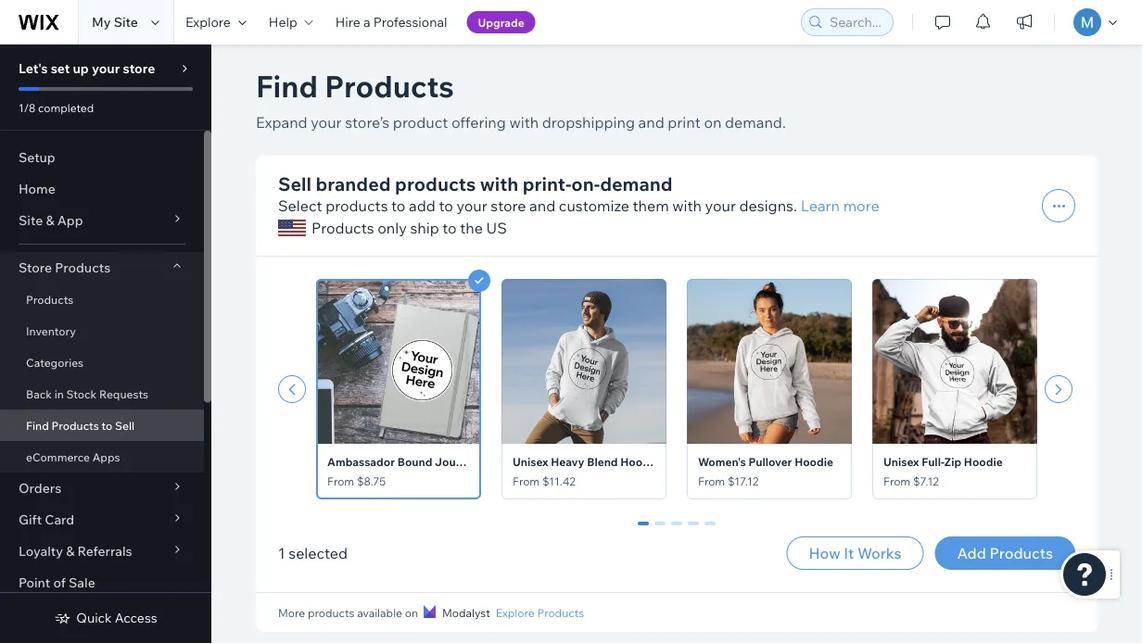 Task type: vqa. For each thing, say whether or not it's contained in the screenshot.
the middle category icon
no



Task type: locate. For each thing, give the bounding box(es) containing it.
1 horizontal spatial sell
[[278, 172, 312, 195]]

from inside 'women's pullover hoodie from $17.12'
[[698, 475, 725, 489]]

products inside products link
[[26, 293, 74, 307]]

2 hoodie from the left
[[795, 455, 834, 469]]

$8.75
[[357, 475, 386, 489]]

1 vertical spatial and
[[530, 197, 556, 215]]

2 from from the left
[[513, 475, 540, 489]]

referrals
[[77, 544, 132, 560]]

hire a professional link
[[324, 0, 459, 45]]

store down my site
[[123, 60, 155, 77]]

your
[[92, 60, 120, 77], [311, 113, 342, 132], [457, 197, 488, 215], [705, 197, 736, 215]]

sell down requests
[[115, 419, 135, 433]]

ecommerce
[[26, 450, 90, 464]]

site
[[114, 14, 138, 30], [19, 212, 43, 229]]

2 unisex from the left
[[884, 455, 920, 469]]

find
[[256, 67, 318, 105], [26, 419, 49, 433]]

0 vertical spatial and
[[639, 113, 665, 132]]

unisex inside unisex full-zip hoodie from $7.12
[[884, 455, 920, 469]]

1 left 2
[[657, 522, 664, 539]]

4 from from the left
[[884, 475, 911, 489]]

products inside find products expand your store's product offering with dropshipping and print on demand.
[[325, 67, 454, 105]]

to up apps
[[102, 419, 112, 433]]

more
[[278, 606, 305, 620]]

to
[[391, 197, 406, 215], [439, 197, 453, 215], [443, 219, 457, 237], [102, 419, 112, 433]]

Search... field
[[825, 9, 888, 35]]

0 vertical spatial with
[[510, 113, 539, 132]]

modalyst
[[442, 606, 490, 620]]

hoodie right pullover
[[795, 455, 834, 469]]

products inside the store products "popup button"
[[55, 260, 111, 276]]

1 horizontal spatial &
[[66, 544, 75, 560]]

1 horizontal spatial find
[[256, 67, 318, 105]]

to right add
[[439, 197, 453, 215]]

help
[[269, 14, 297, 30]]

unisex inside unisex heavy blend hoodie from $11.42
[[513, 455, 549, 469]]

demand.
[[725, 113, 786, 132]]

products up add
[[395, 172, 476, 195]]

3
[[690, 522, 697, 539]]

1 horizontal spatial 1
[[657, 522, 664, 539]]

quick
[[76, 610, 112, 627]]

find inside sidebar element
[[26, 419, 49, 433]]

products
[[395, 172, 476, 195], [326, 197, 388, 215], [308, 606, 355, 620]]

upgrade
[[478, 15, 525, 29]]

site & app button
[[0, 205, 204, 237]]

store
[[19, 260, 52, 276]]

products for add products
[[990, 544, 1054, 563]]

sell inside sidebar element
[[115, 419, 135, 433]]

print
[[668, 113, 701, 132]]

point of sale
[[19, 575, 95, 591]]

find down back
[[26, 419, 49, 433]]

hoodie for unisex heavy blend hoodie from $11.42
[[621, 455, 660, 469]]

professional
[[373, 14, 448, 30]]

with inside find products expand your store's product offering with dropshipping and print on demand.
[[510, 113, 539, 132]]

store products button
[[0, 252, 204, 284]]

1 from from the left
[[327, 475, 354, 489]]

explore left help
[[185, 14, 231, 30]]

products right the "more"
[[308, 606, 355, 620]]

3 from from the left
[[698, 475, 725, 489]]

hoodie inside unisex full-zip hoodie from $7.12
[[964, 455, 1003, 469]]

customize
[[559, 197, 630, 215]]

unisex heavy blend hoodie from $11.42
[[513, 455, 660, 489]]

1 vertical spatial store
[[491, 197, 526, 215]]

learn
[[801, 197, 840, 215]]

it
[[844, 544, 854, 563]]

from down ambassador
[[327, 475, 354, 489]]

quick access button
[[54, 610, 157, 627]]

0 horizontal spatial site
[[19, 212, 43, 229]]

0 horizontal spatial sell
[[115, 419, 135, 433]]

hire
[[335, 14, 361, 30]]

apps
[[92, 450, 120, 464]]

1 horizontal spatial explore
[[496, 606, 535, 620]]

1 vertical spatial find
[[26, 419, 49, 433]]

from left '$7.12'
[[884, 475, 911, 489]]

3 hoodie from the left
[[964, 455, 1003, 469]]

to up "only" on the left top
[[391, 197, 406, 215]]

find for find products expand your store's product offering with dropshipping and print on demand.
[[256, 67, 318, 105]]

only
[[378, 219, 407, 237]]

store
[[123, 60, 155, 77], [491, 197, 526, 215]]

explore products link
[[496, 605, 584, 621]]

products
[[325, 67, 454, 105], [312, 219, 374, 237], [55, 260, 111, 276], [26, 293, 74, 307], [51, 419, 99, 433], [990, 544, 1054, 563], [537, 606, 584, 620]]

my
[[92, 14, 111, 30]]

1 vertical spatial explore
[[496, 606, 535, 620]]

add products
[[958, 544, 1054, 563]]

1 horizontal spatial site
[[114, 14, 138, 30]]

from left $11.42
[[513, 475, 540, 489]]

categories
[[26, 356, 84, 370]]

a
[[364, 14, 371, 30]]

sell
[[278, 172, 312, 195], [115, 419, 135, 433]]

stock
[[66, 387, 97, 401]]

on
[[704, 113, 722, 132], [405, 606, 418, 620]]

1 vertical spatial &
[[66, 544, 75, 560]]

and down print-
[[530, 197, 556, 215]]

0 horizontal spatial unisex
[[513, 455, 549, 469]]

find inside find products expand your store's product offering with dropshipping and print on demand.
[[256, 67, 318, 105]]

products inside add products button
[[990, 544, 1054, 563]]

from inside ambassador bound journalbook from $8.75
[[327, 475, 354, 489]]

1 vertical spatial sell
[[115, 419, 135, 433]]

sell up select
[[278, 172, 312, 195]]

products inside the find products to sell link
[[51, 419, 99, 433]]

with right offering
[[510, 113, 539, 132]]

to left the
[[443, 219, 457, 237]]

products for store products
[[55, 260, 111, 276]]

and left print
[[639, 113, 665, 132]]

your left designs.
[[705, 197, 736, 215]]

1 vertical spatial products
[[326, 197, 388, 215]]

1 vertical spatial on
[[405, 606, 418, 620]]

zip
[[945, 455, 962, 469]]

on inside find products expand your store's product offering with dropshipping and print on demand.
[[704, 113, 722, 132]]

from
[[327, 475, 354, 489], [513, 475, 540, 489], [698, 475, 725, 489], [884, 475, 911, 489]]

unisex up '$7.12'
[[884, 455, 920, 469]]

find for find products to sell
[[26, 419, 49, 433]]

them
[[633, 197, 669, 215]]

1 vertical spatial site
[[19, 212, 43, 229]]

2 vertical spatial products
[[308, 606, 355, 620]]

from inside unisex heavy blend hoodie from $11.42
[[513, 475, 540, 489]]

with
[[510, 113, 539, 132], [480, 172, 519, 195], [673, 197, 702, 215]]

& right 'loyalty'
[[66, 544, 75, 560]]

0 vertical spatial &
[[46, 212, 54, 229]]

on right available
[[405, 606, 418, 620]]

from down women's
[[698, 475, 725, 489]]

0 1 2 3 4
[[640, 522, 714, 539]]

1 hoodie from the left
[[621, 455, 660, 469]]

site right my in the top left of the page
[[114, 14, 138, 30]]

1 horizontal spatial on
[[704, 113, 722, 132]]

print-
[[523, 172, 572, 195]]

products for explore products
[[537, 606, 584, 620]]

hoodie for unisex full-zip hoodie from $7.12
[[964, 455, 1003, 469]]

hoodie right blend
[[621, 455, 660, 469]]

site down home
[[19, 212, 43, 229]]

1 horizontal spatial unisex
[[884, 455, 920, 469]]

& left app
[[46, 212, 54, 229]]

1 selected
[[278, 544, 348, 563]]

&
[[46, 212, 54, 229], [66, 544, 75, 560]]

explore
[[185, 14, 231, 30], [496, 606, 535, 620]]

0 horizontal spatial find
[[26, 419, 49, 433]]

0 vertical spatial find
[[256, 67, 318, 105]]

1 unisex from the left
[[513, 455, 549, 469]]

find up expand
[[256, 67, 318, 105]]

with up us
[[480, 172, 519, 195]]

& for loyalty
[[66, 544, 75, 560]]

find products to sell link
[[0, 410, 204, 441]]

hoodie inside unisex heavy blend hoodie from $11.42
[[621, 455, 660, 469]]

setup link
[[0, 142, 204, 173]]

0
[[640, 522, 647, 539]]

products for to
[[326, 197, 388, 215]]

0 vertical spatial explore
[[185, 14, 231, 30]]

hoodie
[[621, 455, 660, 469], [795, 455, 834, 469], [964, 455, 1003, 469]]

products link
[[0, 284, 204, 315]]

0 horizontal spatial 1
[[278, 544, 285, 563]]

inventory link
[[0, 315, 204, 347]]

on right print
[[704, 113, 722, 132]]

orders
[[19, 480, 61, 497]]

more products available on
[[278, 606, 418, 620]]

0 horizontal spatial &
[[46, 212, 54, 229]]

your right up
[[92, 60, 120, 77]]

products down branded
[[326, 197, 388, 215]]

branded
[[316, 172, 391, 195]]

0 horizontal spatial hoodie
[[621, 455, 660, 469]]

let's set up your store
[[19, 60, 155, 77]]

products for find products expand your store's product offering with dropshipping and print on demand.
[[325, 67, 454, 105]]

and
[[639, 113, 665, 132], [530, 197, 556, 215]]

loyalty & referrals
[[19, 544, 132, 560]]

1 left selected
[[278, 544, 285, 563]]

2 horizontal spatial hoodie
[[964, 455, 1003, 469]]

0 vertical spatial store
[[123, 60, 155, 77]]

0 horizontal spatial explore
[[185, 14, 231, 30]]

unisex up $11.42
[[513, 455, 549, 469]]

heavy
[[551, 455, 585, 469]]

your left store's
[[311, 113, 342, 132]]

explore right modalyst
[[496, 606, 535, 620]]

0 vertical spatial sell
[[278, 172, 312, 195]]

select products to add to your store and customize them with your designs. learn more
[[278, 197, 880, 215]]

products inside explore products link
[[537, 606, 584, 620]]

store up us
[[491, 197, 526, 215]]

1 horizontal spatial and
[[639, 113, 665, 132]]

with right them
[[673, 197, 702, 215]]

0 vertical spatial site
[[114, 14, 138, 30]]

0 horizontal spatial store
[[123, 60, 155, 77]]

0 vertical spatial 1
[[657, 522, 664, 539]]

0 vertical spatial on
[[704, 113, 722, 132]]

1 horizontal spatial hoodie
[[795, 455, 834, 469]]

upgrade button
[[467, 11, 536, 33]]

add products button
[[935, 537, 1076, 570]]

hoodie right zip
[[964, 455, 1003, 469]]

blend
[[587, 455, 618, 469]]

inventory
[[26, 324, 76, 338]]

gift card button
[[0, 505, 204, 536]]

2 vertical spatial with
[[673, 197, 702, 215]]



Task type: describe. For each thing, give the bounding box(es) containing it.
product
[[393, 113, 448, 132]]

your inside find products expand your store's product offering with dropshipping and print on demand.
[[311, 113, 342, 132]]

products for available
[[308, 606, 355, 620]]

quick access
[[76, 610, 157, 627]]

site & app
[[19, 212, 83, 229]]

explore for explore products
[[496, 606, 535, 620]]

more
[[844, 197, 880, 215]]

selected
[[289, 544, 348, 563]]

1 horizontal spatial store
[[491, 197, 526, 215]]

point of sale link
[[0, 568, 204, 599]]

women's
[[698, 455, 746, 469]]

0 vertical spatial products
[[395, 172, 476, 195]]

home link
[[0, 173, 204, 205]]

site inside dropdown button
[[19, 212, 43, 229]]

modalyst link
[[424, 605, 490, 621]]

products for find products to sell
[[51, 419, 99, 433]]

bound
[[398, 455, 433, 469]]

ambassador bound journalbook from $8.75
[[327, 455, 504, 489]]

home
[[19, 181, 55, 197]]

1 vertical spatial 1
[[278, 544, 285, 563]]

2
[[673, 522, 681, 539]]

completed
[[38, 101, 94, 115]]

orders button
[[0, 473, 204, 505]]

ship
[[410, 219, 439, 237]]

help button
[[258, 0, 324, 45]]

store inside sidebar element
[[123, 60, 155, 77]]

designs.
[[740, 197, 797, 215]]

find products expand your store's product offering with dropshipping and print on demand.
[[256, 67, 786, 132]]

unisex full-zip hoodie from $7.12
[[884, 455, 1003, 489]]

how it works button
[[787, 537, 924, 570]]

$17.12
[[728, 475, 759, 489]]

journalbook
[[435, 455, 504, 469]]

0 horizontal spatial on
[[405, 606, 418, 620]]

from inside unisex full-zip hoodie from $7.12
[[884, 475, 911, 489]]

gift card
[[19, 512, 74, 528]]

point
[[19, 575, 50, 591]]

women's pullover hoodie from $17.12
[[698, 455, 834, 489]]

& for site
[[46, 212, 54, 229]]

loyalty & referrals button
[[0, 536, 204, 568]]

1/8 completed
[[19, 101, 94, 115]]

1/8
[[19, 101, 36, 115]]

setup
[[19, 149, 55, 166]]

how
[[809, 544, 841, 563]]

pullover
[[749, 455, 792, 469]]

access
[[115, 610, 157, 627]]

your up the
[[457, 197, 488, 215]]

explore products
[[496, 606, 584, 620]]

requests
[[99, 387, 148, 401]]

back
[[26, 387, 52, 401]]

offering
[[452, 113, 506, 132]]

the
[[460, 219, 483, 237]]

works
[[858, 544, 902, 563]]

full-
[[922, 455, 945, 469]]

loyalty
[[19, 544, 63, 560]]

store products
[[19, 260, 111, 276]]

products only ship to the us
[[312, 219, 507, 237]]

sale
[[69, 575, 95, 591]]

my site
[[92, 14, 138, 30]]

1 vertical spatial with
[[480, 172, 519, 195]]

of
[[53, 575, 66, 591]]

gift
[[19, 512, 42, 528]]

let's
[[19, 60, 48, 77]]

app
[[57, 212, 83, 229]]

$11.42
[[542, 475, 576, 489]]

demand
[[600, 172, 673, 195]]

0 horizontal spatial and
[[530, 197, 556, 215]]

learn more link
[[801, 195, 880, 217]]

available
[[357, 606, 403, 620]]

hire a professional
[[335, 14, 448, 30]]

store's
[[345, 113, 390, 132]]

back in stock requests
[[26, 387, 148, 401]]

how it works
[[809, 544, 902, 563]]

in
[[54, 387, 64, 401]]

back in stock requests link
[[0, 378, 204, 410]]

sell branded products with print-on-demand
[[278, 172, 673, 195]]

card
[[45, 512, 74, 528]]

unisex for $7.12
[[884, 455, 920, 469]]

up
[[73, 60, 89, 77]]

sidebar element
[[0, 45, 211, 644]]

categories link
[[0, 347, 204, 378]]

and inside find products expand your store's product offering with dropshipping and print on demand.
[[639, 113, 665, 132]]

your inside sidebar element
[[92, 60, 120, 77]]

4
[[707, 522, 714, 539]]

add
[[409, 197, 436, 215]]

find products to sell
[[26, 419, 135, 433]]

set
[[51, 60, 70, 77]]

unisex for $11.42
[[513, 455, 549, 469]]

to inside the find products to sell link
[[102, 419, 112, 433]]

$7.12
[[913, 475, 939, 489]]

hoodie inside 'women's pullover hoodie from $17.12'
[[795, 455, 834, 469]]

explore for explore
[[185, 14, 231, 30]]



